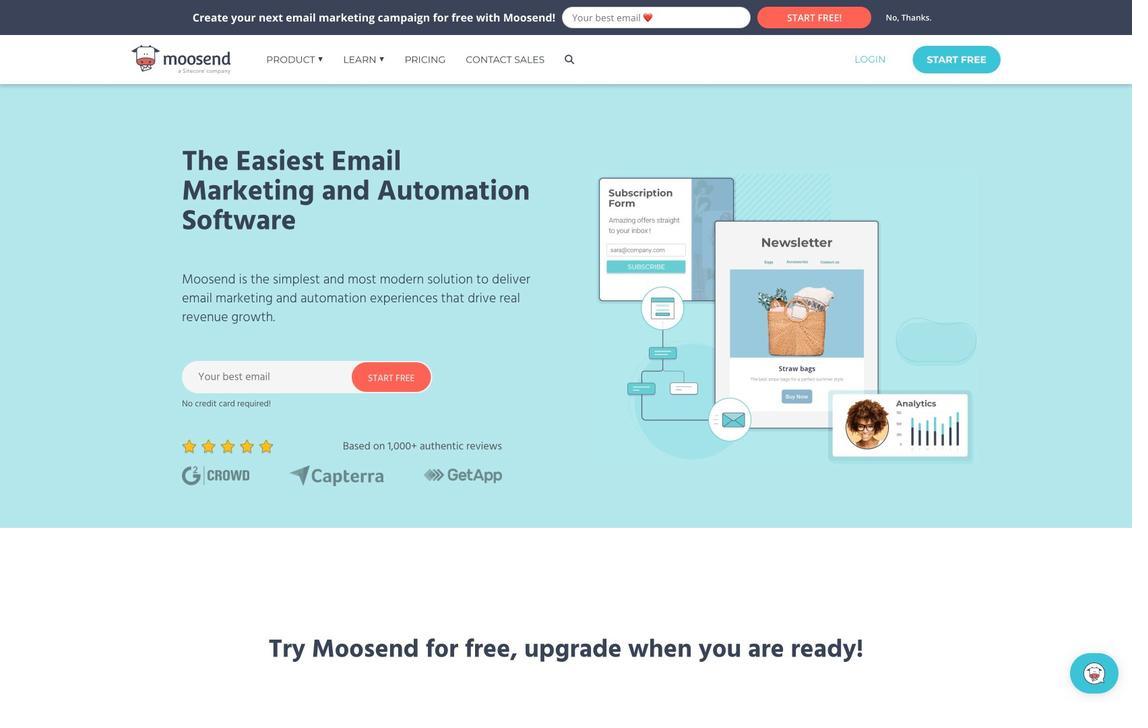 Task type: vqa. For each thing, say whether or not it's contained in the screenshot.
'Phone Number (optional)' phone field
no



Task type: describe. For each thing, give the bounding box(es) containing it.
Your best email email field
[[182, 361, 384, 394]]

Your best email ❤️ text field
[[562, 7, 751, 28]]



Task type: locate. For each thing, give the bounding box(es) containing it.
search image
[[565, 55, 575, 64]]

moosend email marketing and marketing automation software image
[[131, 45, 231, 74]]

moosend email marketing software image
[[593, 169, 978, 466]]



